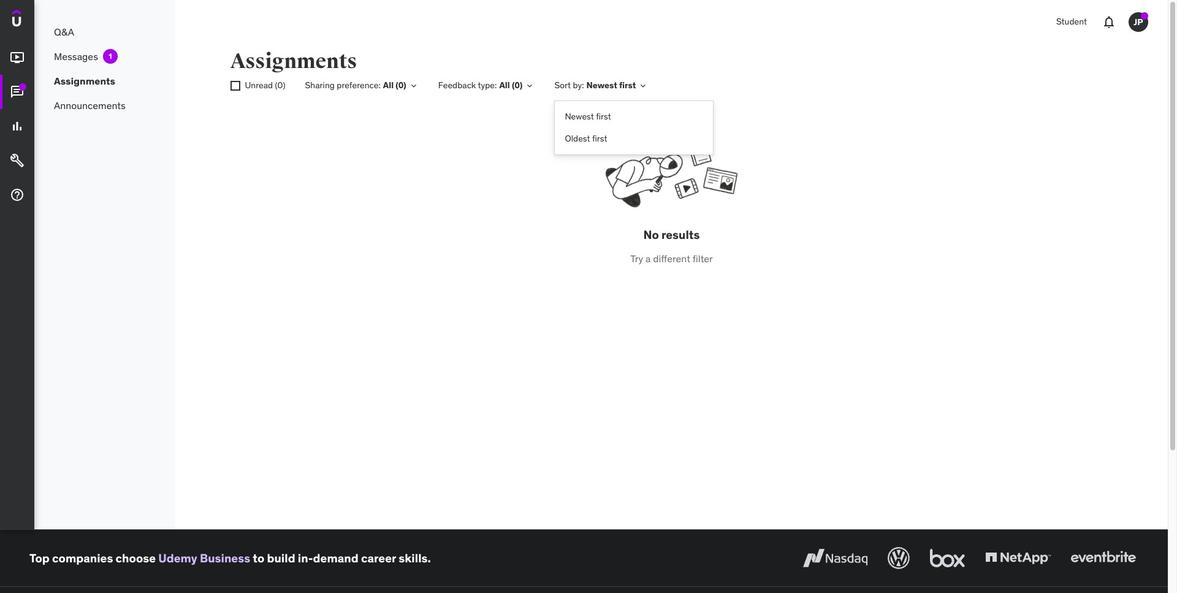 Task type: vqa. For each thing, say whether or not it's contained in the screenshot.
medium image
yes



Task type: locate. For each thing, give the bounding box(es) containing it.
jp
[[1134, 16, 1144, 27]]

0 horizontal spatial all
[[383, 80, 394, 91]]

by:
[[573, 80, 584, 91]]

different
[[653, 253, 691, 265]]

messages
[[54, 50, 98, 62]]

try
[[631, 253, 643, 265]]

1 xsmall image from the left
[[525, 81, 535, 91]]

top
[[29, 551, 50, 566]]

(0) right type:
[[512, 80, 523, 91]]

1 horizontal spatial xsmall image
[[525, 81, 535, 91]]

newest up oldest on the top of the page
[[565, 111, 594, 122]]

all left xsmall icon
[[383, 80, 394, 91]]

first up newest first button
[[620, 80, 636, 91]]

xsmall image left "sort" on the left top
[[525, 81, 535, 91]]

medium image
[[10, 50, 25, 65], [10, 85, 25, 99], [10, 119, 25, 134], [10, 188, 25, 203]]

(0) right unread
[[275, 80, 286, 91]]

career
[[361, 551, 396, 566]]

xsmall image up newest first button
[[639, 81, 649, 91]]

2 horizontal spatial xsmall image
[[639, 81, 649, 91]]

1 vertical spatial first
[[596, 111, 611, 122]]

1 medium image from the top
[[10, 50, 25, 65]]

1 all from the left
[[383, 80, 394, 91]]

0 horizontal spatial (0)
[[275, 80, 286, 91]]

sort
[[555, 80, 571, 91]]

oldest first
[[565, 133, 608, 144]]

netapp image
[[983, 545, 1054, 572]]

1 horizontal spatial all
[[500, 80, 510, 91]]

first right oldest on the top of the page
[[592, 133, 608, 144]]

oldest first button
[[555, 128, 714, 150]]

feedback
[[438, 80, 476, 91]]

no results
[[644, 228, 700, 242]]

unread (0)
[[245, 80, 286, 91]]

2 xsmall image from the left
[[639, 81, 649, 91]]

2 medium image from the top
[[10, 85, 25, 99]]

2 vertical spatial first
[[592, 133, 608, 144]]

nasdaq image
[[800, 545, 871, 572]]

3 (0) from the left
[[512, 80, 523, 91]]

assignments up 'sharing'
[[230, 48, 357, 74]]

(0)
[[275, 80, 286, 91], [396, 80, 407, 91], [512, 80, 523, 91]]

xsmall image
[[409, 81, 419, 91]]

first inside button
[[592, 133, 608, 144]]

(0) left xsmall icon
[[396, 80, 407, 91]]

first
[[620, 80, 636, 91], [596, 111, 611, 122], [592, 133, 608, 144]]

1 horizontal spatial assignments
[[230, 48, 357, 74]]

xsmall image left unread
[[230, 81, 240, 91]]

1 vertical spatial newest
[[565, 111, 594, 122]]

preference:
[[337, 80, 381, 91]]

all right type:
[[500, 80, 510, 91]]

feedback type: all (0)
[[438, 80, 523, 91]]

2 all from the left
[[500, 80, 510, 91]]

skills.
[[399, 551, 431, 566]]

try a different filter
[[631, 253, 713, 265]]

student
[[1057, 16, 1087, 27]]

first up oldest first at the top
[[596, 111, 611, 122]]

all for preference:
[[383, 80, 394, 91]]

0 horizontal spatial xsmall image
[[230, 81, 240, 91]]

udemy business link
[[158, 551, 250, 566]]

assignments
[[230, 48, 357, 74], [54, 75, 115, 87]]

newest right by:
[[587, 80, 618, 91]]

choose
[[116, 551, 156, 566]]

3 medium image from the top
[[10, 119, 25, 134]]

xsmall image
[[525, 81, 535, 91], [639, 81, 649, 91], [230, 81, 240, 91]]

all
[[383, 80, 394, 91], [500, 80, 510, 91]]

top companies choose udemy business to build in-demand career skills.
[[29, 551, 431, 566]]

newest
[[587, 80, 618, 91], [565, 111, 594, 122]]

2 (0) from the left
[[396, 80, 407, 91]]

first for newest first
[[596, 111, 611, 122]]

udemy
[[158, 551, 197, 566]]

udemy image
[[12, 10, 68, 31]]

assignments up the announcements
[[54, 75, 115, 87]]

to
[[253, 551, 265, 566]]

student link
[[1049, 7, 1095, 37]]

xsmall image for newest first
[[639, 81, 649, 91]]

1 horizontal spatial (0)
[[396, 80, 407, 91]]

demand
[[313, 551, 359, 566]]

first inside button
[[596, 111, 611, 122]]

2 horizontal spatial (0)
[[512, 80, 523, 91]]



Task type: describe. For each thing, give the bounding box(es) containing it.
type:
[[478, 80, 497, 91]]

0 vertical spatial newest
[[587, 80, 618, 91]]

0 horizontal spatial assignments
[[54, 75, 115, 87]]

(0) for feedback type: all (0)
[[512, 80, 523, 91]]

q&a
[[54, 26, 74, 38]]

q&a link
[[34, 20, 175, 44]]

filter
[[693, 253, 713, 265]]

you have alerts image
[[1141, 12, 1149, 20]]

a
[[646, 253, 651, 265]]

4 medium image from the top
[[10, 188, 25, 203]]

1
[[109, 52, 112, 61]]

all for type:
[[500, 80, 510, 91]]

xsmall image for all (0)
[[525, 81, 535, 91]]

jp link
[[1124, 7, 1154, 37]]

first for oldest first
[[592, 133, 608, 144]]

results
[[662, 228, 700, 242]]

oldest
[[565, 133, 590, 144]]

newest inside button
[[565, 111, 594, 122]]

(0) for sharing preference: all (0)
[[396, 80, 407, 91]]

sharing
[[305, 80, 335, 91]]

medium image
[[10, 153, 25, 168]]

newest first button
[[555, 106, 714, 128]]

sort by: newest first
[[555, 80, 636, 91]]

0 vertical spatial first
[[620, 80, 636, 91]]

assignments link
[[34, 69, 175, 93]]

3 xsmall image from the left
[[230, 81, 240, 91]]

sharing preference: all (0)
[[305, 80, 407, 91]]

in-
[[298, 551, 313, 566]]

companies
[[52, 551, 113, 566]]

build
[[267, 551, 295, 566]]

eventbrite image
[[1068, 545, 1139, 572]]

announcements link
[[34, 93, 175, 118]]

notifications image
[[1102, 15, 1117, 29]]

box image
[[927, 545, 968, 572]]

newest first
[[565, 111, 611, 122]]

volkswagen image
[[886, 545, 913, 572]]

no
[[644, 228, 659, 242]]

announcements
[[54, 99, 126, 112]]

unread
[[245, 80, 273, 91]]

1 (0) from the left
[[275, 80, 286, 91]]

business
[[200, 551, 250, 566]]



